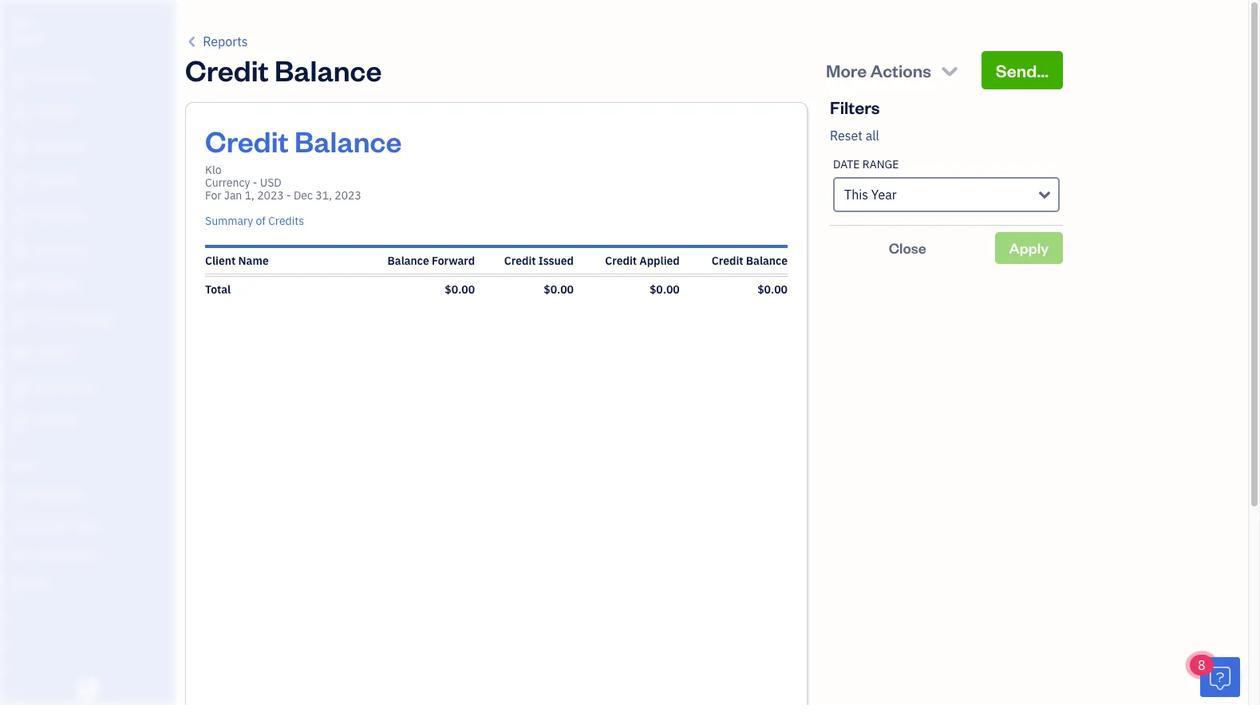 Task type: describe. For each thing, give the bounding box(es) containing it.
0 vertical spatial credit balance
[[185, 51, 382, 89]]

date range element
[[831, 145, 1064, 226]]

applied
[[640, 254, 680, 268]]

1 $0.00 from the left
[[445, 283, 475, 297]]

bank connections
[[12, 548, 94, 561]]

bank connections link
[[4, 541, 171, 569]]

date
[[834, 157, 860, 172]]

connections
[[37, 548, 94, 561]]

balance forward
[[388, 254, 475, 268]]

credit balance klo currency - usd for jan 1, 2023 - dec 31, 2023
[[205, 122, 402, 203]]

jan
[[224, 188, 242, 203]]

dec
[[294, 188, 313, 203]]

8
[[1199, 658, 1206, 674]]

invoice image
[[10, 174, 30, 190]]

client image
[[10, 105, 30, 121]]

main element
[[0, 0, 216, 706]]

1,
[[245, 188, 255, 203]]

klo inside "klo owner"
[[13, 14, 30, 30]]

filters
[[831, 96, 880, 118]]

total
[[205, 283, 231, 297]]

dashboard image
[[10, 71, 30, 87]]

actions
[[871, 59, 932, 81]]

close button
[[831, 232, 986, 264]]

items and services
[[12, 518, 96, 531]]

report image
[[10, 414, 30, 430]]

settings link
[[4, 570, 171, 598]]

name
[[238, 254, 269, 268]]

date range
[[834, 157, 900, 172]]

expense image
[[10, 243, 30, 259]]

reset
[[831, 128, 863, 144]]

send… button
[[982, 51, 1064, 89]]

items and services link
[[4, 511, 171, 539]]

1 horizontal spatial -
[[287, 188, 291, 203]]

chevronleft image
[[185, 32, 200, 51]]

klo inside credit balance klo currency - usd for jan 1, 2023 - dec 31, 2023
[[205, 163, 222, 177]]

more actions button
[[812, 51, 976, 89]]

credit issued
[[505, 254, 574, 268]]

31,
[[316, 188, 332, 203]]

team
[[12, 489, 37, 501]]

timer image
[[10, 311, 30, 327]]

reset all button
[[831, 126, 880, 145]]

currency
[[205, 176, 250, 190]]

owner
[[13, 32, 45, 45]]

credit left applied
[[606, 254, 637, 268]]

credit applied
[[606, 254, 680, 268]]

balance inside credit balance klo currency - usd for jan 1, 2023 - dec 31, 2023
[[295, 122, 402, 160]]

services
[[58, 518, 96, 531]]



Task type: locate. For each thing, give the bounding box(es) containing it.
all
[[866, 128, 880, 144]]

client
[[205, 254, 236, 268]]

close
[[889, 239, 927, 257]]

credit
[[185, 51, 269, 89], [205, 122, 289, 160], [505, 254, 536, 268], [606, 254, 637, 268], [712, 254, 744, 268]]

more actions
[[826, 59, 932, 81]]

more
[[826, 59, 867, 81]]

apps link
[[4, 452, 171, 480]]

klo up owner
[[13, 14, 30, 30]]

this year
[[845, 187, 897, 203]]

2 $0.00 from the left
[[544, 283, 574, 297]]

klo
[[13, 14, 30, 30], [205, 163, 222, 177]]

apps
[[12, 459, 36, 472]]

reports button
[[185, 32, 248, 51]]

klo owner
[[13, 14, 45, 45]]

1 horizontal spatial klo
[[205, 163, 222, 177]]

settings
[[12, 577, 49, 590]]

freshbooks image
[[75, 680, 101, 700]]

chart image
[[10, 380, 30, 396]]

estimate image
[[10, 140, 30, 156]]

0 horizontal spatial 2023
[[257, 188, 284, 203]]

1 2023 from the left
[[257, 188, 284, 203]]

Date Range field
[[834, 177, 1060, 212]]

project image
[[10, 277, 30, 293]]

1 vertical spatial credit balance
[[712, 254, 788, 268]]

reset all
[[831, 128, 880, 144]]

1 horizontal spatial credit balance
[[712, 254, 788, 268]]

2023 right 31,
[[335, 188, 362, 203]]

- left dec
[[287, 188, 291, 203]]

-
[[253, 176, 257, 190], [287, 188, 291, 203]]

- left usd
[[253, 176, 257, 190]]

credit inside credit balance klo currency - usd for jan 1, 2023 - dec 31, 2023
[[205, 122, 289, 160]]

3 $0.00 from the left
[[650, 283, 680, 297]]

credit up currency
[[205, 122, 289, 160]]

usd
[[260, 176, 282, 190]]

0 horizontal spatial -
[[253, 176, 257, 190]]

credits
[[268, 214, 304, 228]]

forward
[[432, 254, 475, 268]]

2 2023 from the left
[[335, 188, 362, 203]]

reports
[[203, 34, 248, 50]]

1 horizontal spatial 2023
[[335, 188, 362, 203]]

chevrondown image
[[939, 59, 961, 81]]

4 $0.00 from the left
[[758, 283, 788, 297]]

and
[[39, 518, 56, 531]]

issued
[[539, 254, 574, 268]]

balance
[[275, 51, 382, 89], [295, 122, 402, 160], [388, 254, 429, 268], [746, 254, 788, 268]]

credit balance
[[185, 51, 382, 89], [712, 254, 788, 268]]

range
[[863, 157, 900, 172]]

year
[[872, 187, 897, 203]]

payment image
[[10, 208, 30, 224]]

items
[[12, 518, 37, 531]]

members
[[39, 489, 82, 501]]

2023 right 1,
[[257, 188, 284, 203]]

klo up for
[[205, 163, 222, 177]]

0 horizontal spatial klo
[[13, 14, 30, 30]]

0 vertical spatial klo
[[13, 14, 30, 30]]

credit left issued
[[505, 254, 536, 268]]

client name
[[205, 254, 269, 268]]

send…
[[996, 59, 1049, 81]]

1 vertical spatial klo
[[205, 163, 222, 177]]

of
[[256, 214, 266, 228]]

team members link
[[4, 482, 171, 509]]

bank
[[12, 548, 35, 561]]

team members
[[12, 489, 82, 501]]

this
[[845, 187, 869, 203]]

summary of credits
[[205, 214, 304, 228]]

8 button
[[1191, 656, 1241, 698]]

2023
[[257, 188, 284, 203], [335, 188, 362, 203]]

summary
[[205, 214, 253, 228]]

credit down reports
[[185, 51, 269, 89]]

money image
[[10, 346, 30, 362]]

for
[[205, 188, 222, 203]]

$0.00
[[445, 283, 475, 297], [544, 283, 574, 297], [650, 283, 680, 297], [758, 283, 788, 297]]

credit right applied
[[712, 254, 744, 268]]

0 horizontal spatial credit balance
[[185, 51, 382, 89]]

resource center badge image
[[1201, 658, 1241, 698]]



Task type: vqa. For each thing, say whether or not it's contained in the screenshot.
of
yes



